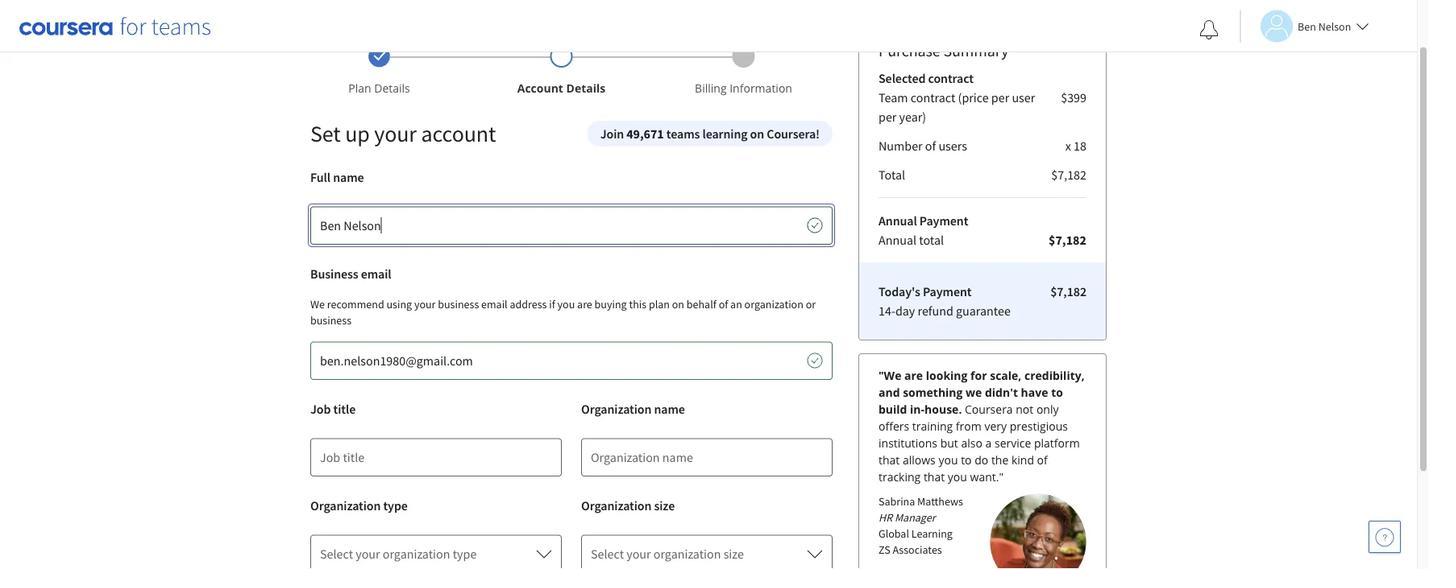 Task type: describe. For each thing, give the bounding box(es) containing it.
select your organization size button
[[581, 535, 833, 570]]

but
[[940, 436, 958, 451]]

do
[[975, 453, 988, 468]]

something
[[903, 385, 963, 401]]

scale,
[[990, 368, 1022, 384]]

account
[[517, 81, 563, 96]]

and
[[879, 385, 900, 401]]

credibility,
[[1025, 368, 1085, 384]]

are inside "we recommend using your business email address if you are buying this plan on behalf of an organization or business"
[[577, 297, 592, 312]]

show notifications image
[[1199, 20, 1219, 39]]

details for plan details
[[374, 81, 410, 96]]

to inside coursera not only offers training from very prestigious institutions but also a service         platform that allows you to do the kind of tracking that you want."
[[961, 453, 972, 468]]

full
[[310, 169, 331, 185]]

refund
[[918, 303, 953, 319]]

today's
[[879, 284, 920, 300]]

account details
[[517, 81, 606, 96]]

18
[[1074, 138, 1087, 154]]

annual total
[[879, 232, 944, 248]]

size inside popup button
[[724, 547, 744, 563]]

recommend
[[327, 297, 384, 312]]

day
[[895, 303, 915, 319]]

Job title text field
[[310, 438, 562, 477]]

didn't
[[985, 385, 1018, 401]]

purchase
[[879, 41, 940, 61]]

you inside "we recommend using your business email address if you are buying this plan on behalf of an organization or business"
[[557, 297, 575, 312]]

of inside "we recommend using your business email address if you are buying this plan on behalf of an organization or business"
[[719, 297, 728, 312]]

select your organization type
[[320, 547, 477, 563]]

0 vertical spatial business
[[438, 297, 479, 312]]

payment for today's payment
[[923, 284, 972, 300]]

we recommend using your business email address if you are buying this plan on behalf of an organization or business
[[310, 297, 816, 328]]

annual for annual total
[[879, 232, 917, 248]]

coursera image
[[19, 13, 210, 39]]

Full name text field
[[310, 206, 807, 245]]

Organization name text field
[[581, 438, 833, 477]]

ben nelson button
[[1240, 10, 1369, 42]]

plan
[[348, 81, 371, 96]]

0 vertical spatial on
[[750, 126, 764, 142]]

total
[[919, 232, 944, 248]]

"we are looking for scale, credibility, and something we didn't have to build in-house.
[[879, 368, 1085, 418]]

guarantee
[[956, 303, 1011, 319]]

sabrina
[[879, 495, 915, 509]]

select for select your organization type
[[320, 547, 353, 563]]

service
[[995, 436, 1031, 451]]

plan
[[649, 297, 670, 312]]

solid check image
[[368, 45, 391, 68]]

0 horizontal spatial type
[[383, 498, 408, 514]]

very
[[985, 419, 1007, 434]]

selected contract
[[879, 70, 974, 86]]

organization for organization name
[[581, 401, 652, 418]]

$7,182 for payment
[[1050, 284, 1087, 300]]

the
[[991, 453, 1009, 468]]

hr
[[879, 511, 892, 526]]

contract for selected
[[928, 70, 974, 86]]

platform
[[1034, 436, 1080, 451]]

organization inside "we recommend using your business email address if you are buying this plan on behalf of an organization or business"
[[744, 297, 804, 312]]

0 vertical spatial $7,182
[[1051, 167, 1087, 183]]

not
[[1016, 402, 1034, 418]]

or
[[806, 297, 816, 312]]

$7,182 for total
[[1049, 232, 1087, 248]]

a
[[985, 436, 992, 451]]

details for account details
[[566, 81, 606, 96]]

today's payment
[[879, 284, 972, 300]]

have
[[1021, 385, 1048, 401]]

learning
[[702, 126, 748, 142]]

team
[[879, 89, 908, 106]]

year)
[[899, 109, 926, 125]]

0 horizontal spatial per
[[879, 109, 897, 125]]

job
[[310, 401, 331, 418]]

tracking
[[879, 470, 921, 485]]

associates
[[893, 543, 942, 558]]

full name
[[310, 169, 364, 185]]

business email
[[310, 266, 391, 282]]

purchase summary
[[879, 41, 1009, 61]]

build
[[879, 402, 907, 418]]

your right "up"
[[374, 120, 417, 148]]

allows
[[903, 453, 936, 468]]

select your organization size
[[591, 547, 744, 563]]

set
[[310, 120, 341, 148]]

we
[[966, 385, 982, 401]]

user
[[1012, 89, 1035, 106]]

your down organization size
[[626, 547, 651, 563]]

this
[[629, 297, 647, 312]]

"we
[[879, 368, 902, 384]]

email inside "we recommend using your business email address if you are buying this plan on behalf of an organization or business"
[[481, 297, 508, 312]]

summary
[[943, 41, 1009, 61]]

coursera!
[[767, 126, 820, 142]]

1 horizontal spatial of
[[925, 138, 936, 154]]

1 vertical spatial you
[[939, 453, 958, 468]]

training
[[912, 419, 953, 434]]

global
[[879, 527, 909, 542]]

annual payment
[[879, 213, 968, 229]]

we
[[310, 297, 325, 312]]

coursera not only offers training from very prestigious institutions but also a service         platform that allows you to do the kind of tracking that you want."
[[879, 402, 1080, 485]]

matthews
[[917, 495, 963, 509]]

49,671
[[626, 126, 664, 142]]

manager
[[895, 511, 935, 526]]



Task type: vqa. For each thing, say whether or not it's contained in the screenshot.


Task type: locate. For each thing, give the bounding box(es) containing it.
0 horizontal spatial on
[[672, 297, 684, 312]]

an
[[730, 297, 742, 312]]

contract down selected contract
[[911, 89, 955, 106]]

institutions
[[879, 436, 937, 451]]

contract
[[928, 70, 974, 86], [911, 89, 955, 106]]

1 vertical spatial are
[[904, 368, 923, 384]]

to inside "we are looking for scale, credibility, and something we didn't have to build in-house.
[[1051, 385, 1063, 401]]

1 vertical spatial $7,182
[[1049, 232, 1087, 248]]

to
[[1051, 385, 1063, 401], [961, 453, 972, 468]]

to down credibility,
[[1051, 385, 1063, 401]]

offers
[[879, 419, 909, 434]]

that up tracking
[[879, 453, 900, 468]]

business right using
[[438, 297, 479, 312]]

annual
[[879, 213, 917, 229], [879, 232, 917, 248]]

payment
[[920, 213, 968, 229], [923, 284, 972, 300]]

on right plan
[[672, 297, 684, 312]]

name up organization name text box
[[654, 401, 685, 418]]

house.
[[925, 402, 962, 418]]

information
[[730, 81, 792, 96]]

sabrina matthews image
[[990, 494, 1087, 570]]

on
[[750, 126, 764, 142], [672, 297, 684, 312]]

you down but
[[939, 453, 958, 468]]

payment for annual payment
[[920, 213, 968, 229]]

organization inside select your organization size popup button
[[654, 547, 721, 563]]

0 vertical spatial of
[[925, 138, 936, 154]]

1 details from the left
[[374, 81, 410, 96]]

email
[[361, 266, 391, 282], [481, 297, 508, 312]]

organization inside 'select your organization type' popup button
[[383, 547, 450, 563]]

if
[[549, 297, 555, 312]]

organization down organization size
[[654, 547, 721, 563]]

1 horizontal spatial type
[[453, 547, 477, 563]]

organization down business email text box
[[581, 401, 652, 418]]

2 vertical spatial you
[[948, 470, 967, 485]]

that
[[879, 453, 900, 468], [924, 470, 945, 485]]

teams
[[666, 126, 700, 142]]

1 horizontal spatial organization
[[654, 547, 721, 563]]

1 annual from the top
[[879, 213, 917, 229]]

1 vertical spatial email
[[481, 297, 508, 312]]

up
[[345, 120, 370, 148]]

1 vertical spatial payment
[[923, 284, 972, 300]]

annual for annual payment
[[879, 213, 917, 229]]

0 vertical spatial to
[[1051, 385, 1063, 401]]

set up your account
[[310, 120, 496, 148]]

you left the want."
[[948, 470, 967, 485]]

type
[[383, 498, 408, 514], [453, 547, 477, 563]]

annual down 'annual payment'
[[879, 232, 917, 248]]

select down organization size
[[591, 547, 624, 563]]

per down team
[[879, 109, 897, 125]]

account
[[421, 120, 496, 148]]

1 horizontal spatial to
[[1051, 385, 1063, 401]]

sabrina matthews hr manager global learning zs associates
[[879, 495, 963, 558]]

your inside "we recommend using your business email address if you are buying this plan on behalf of an organization or business"
[[414, 297, 436, 312]]

contract inside team contract (price per user per year)
[[911, 89, 955, 106]]

1 horizontal spatial that
[[924, 470, 945, 485]]

email left address
[[481, 297, 508, 312]]

your down organization type
[[356, 547, 380, 563]]

per
[[991, 89, 1009, 106], [879, 109, 897, 125]]

are inside "we are looking for scale, credibility, and something we didn't have to build in-house.
[[904, 368, 923, 384]]

0 vertical spatial annual
[[879, 213, 917, 229]]

organization up select your organization size
[[581, 498, 652, 514]]

1 horizontal spatial select
[[591, 547, 624, 563]]

1 vertical spatial of
[[719, 297, 728, 312]]

per left user
[[991, 89, 1009, 106]]

billing
[[695, 81, 727, 96]]

prestigious
[[1010, 419, 1068, 434]]

1 horizontal spatial are
[[904, 368, 923, 384]]

business
[[310, 266, 358, 282]]

0 horizontal spatial organization
[[383, 547, 450, 563]]

2 select from the left
[[591, 547, 624, 563]]

email up recommend
[[361, 266, 391, 282]]

organization down organization type
[[383, 547, 450, 563]]

2 details from the left
[[566, 81, 606, 96]]

are right "we
[[904, 368, 923, 384]]

0 vertical spatial name
[[333, 169, 364, 185]]

using
[[386, 297, 412, 312]]

2 horizontal spatial of
[[1037, 453, 1048, 468]]

title
[[333, 401, 356, 418]]

organization for organization size
[[581, 498, 652, 514]]

of
[[925, 138, 936, 154], [719, 297, 728, 312], [1037, 453, 1048, 468]]

0 horizontal spatial to
[[961, 453, 972, 468]]

details right account
[[566, 81, 606, 96]]

organization
[[744, 297, 804, 312], [383, 547, 450, 563], [654, 547, 721, 563]]

details
[[374, 81, 410, 96], [566, 81, 606, 96]]

join 49,671 teams learning on coursera!
[[600, 126, 820, 142]]

1 vertical spatial contract
[[911, 89, 955, 106]]

0 horizontal spatial of
[[719, 297, 728, 312]]

1 vertical spatial type
[[453, 547, 477, 563]]

business
[[438, 297, 479, 312], [310, 314, 351, 328]]

learning
[[911, 527, 953, 542]]

1 vertical spatial per
[[879, 109, 897, 125]]

join
[[600, 126, 624, 142]]

2 horizontal spatial organization
[[744, 297, 804, 312]]

0 vertical spatial are
[[577, 297, 592, 312]]

organization
[[581, 401, 652, 418], [310, 498, 381, 514], [581, 498, 652, 514]]

organization up "select your organization type" at the left of page
[[310, 498, 381, 514]]

of right the kind
[[1037, 453, 1048, 468]]

address
[[510, 297, 547, 312]]

organization left or
[[744, 297, 804, 312]]

you right if
[[557, 297, 575, 312]]

zs
[[879, 543, 890, 558]]

organization for select your organization type
[[383, 547, 450, 563]]

0 vertical spatial you
[[557, 297, 575, 312]]

0 horizontal spatial name
[[333, 169, 364, 185]]

0 horizontal spatial business
[[310, 314, 351, 328]]

2 vertical spatial of
[[1037, 453, 1048, 468]]

0 vertical spatial contract
[[928, 70, 974, 86]]

1 vertical spatial to
[[961, 453, 972, 468]]

of left an
[[719, 297, 728, 312]]

0 horizontal spatial email
[[361, 266, 391, 282]]

select down organization type
[[320, 547, 353, 563]]

want."
[[970, 470, 1004, 485]]

0 vertical spatial size
[[654, 498, 675, 514]]

0 horizontal spatial that
[[879, 453, 900, 468]]

select
[[320, 547, 353, 563], [591, 547, 624, 563]]

2 annual from the top
[[879, 232, 917, 248]]

1 vertical spatial size
[[724, 547, 744, 563]]

name right full
[[333, 169, 364, 185]]

team contract (price per user per year)
[[879, 89, 1035, 125]]

also
[[961, 436, 983, 451]]

$399
[[1061, 89, 1087, 106]]

of inside coursera not only offers training from very prestigious institutions but also a service         platform that allows you to do the kind of tracking that you want."
[[1037, 453, 1048, 468]]

payment up total
[[920, 213, 968, 229]]

coursera
[[965, 402, 1013, 418]]

14-day refund guarantee
[[879, 303, 1011, 319]]

total
[[879, 167, 905, 183]]

job title
[[310, 401, 356, 418]]

help center image
[[1375, 528, 1394, 547]]

1 vertical spatial on
[[672, 297, 684, 312]]

on right learning
[[750, 126, 764, 142]]

on inside "we recommend using your business email address if you are buying this plan on behalf of an organization or business"
[[672, 297, 684, 312]]

1 vertical spatial name
[[654, 401, 685, 418]]

1 horizontal spatial email
[[481, 297, 508, 312]]

organization name
[[581, 401, 685, 418]]

1 horizontal spatial details
[[566, 81, 606, 96]]

that down allows
[[924, 470, 945, 485]]

your
[[374, 120, 417, 148], [414, 297, 436, 312], [356, 547, 380, 563], [626, 547, 651, 563]]

ben nelson
[[1298, 19, 1351, 33]]

nelson
[[1318, 19, 1351, 33]]

in-
[[910, 402, 925, 418]]

of left users
[[925, 138, 936, 154]]

to left do
[[961, 453, 972, 468]]

1 horizontal spatial business
[[438, 297, 479, 312]]

contract down purchase summary
[[928, 70, 974, 86]]

business down the we
[[310, 314, 351, 328]]

1 horizontal spatial name
[[654, 401, 685, 418]]

you
[[557, 297, 575, 312], [939, 453, 958, 468], [948, 470, 967, 485]]

contract for team
[[911, 89, 955, 106]]

details right 'plan'
[[374, 81, 410, 96]]

name
[[333, 169, 364, 185], [654, 401, 685, 418]]

payment up 14-day refund guarantee
[[923, 284, 972, 300]]

0 vertical spatial type
[[383, 498, 408, 514]]

1 vertical spatial business
[[310, 314, 351, 328]]

ben
[[1298, 19, 1316, 33]]

name for organization name
[[654, 401, 685, 418]]

buying
[[595, 297, 627, 312]]

1 horizontal spatial size
[[724, 547, 744, 563]]

2 vertical spatial $7,182
[[1050, 284, 1087, 300]]

select for select your organization size
[[591, 547, 624, 563]]

0 horizontal spatial size
[[654, 498, 675, 514]]

name for full name
[[333, 169, 364, 185]]

0 horizontal spatial select
[[320, 547, 353, 563]]

0 vertical spatial email
[[361, 266, 391, 282]]

behalf
[[687, 297, 716, 312]]

x
[[1065, 138, 1071, 154]]

1 vertical spatial annual
[[879, 232, 917, 248]]

organization for select your organization size
[[654, 547, 721, 563]]

annual up the annual total
[[879, 213, 917, 229]]

organization for organization type
[[310, 498, 381, 514]]

1 select from the left
[[320, 547, 353, 563]]

type inside 'select your organization type' popup button
[[453, 547, 477, 563]]

Business email text field
[[310, 342, 807, 380]]

x 18
[[1065, 138, 1087, 154]]

0 vertical spatial per
[[991, 89, 1009, 106]]

selected
[[879, 70, 926, 86]]

0 horizontal spatial details
[[374, 81, 410, 96]]

your right using
[[414, 297, 436, 312]]

organization size
[[581, 498, 675, 514]]

1 vertical spatial that
[[924, 470, 945, 485]]

0 vertical spatial payment
[[920, 213, 968, 229]]

1 horizontal spatial on
[[750, 126, 764, 142]]

0 vertical spatial that
[[879, 453, 900, 468]]

0 horizontal spatial are
[[577, 297, 592, 312]]

14-
[[879, 303, 895, 319]]

1 horizontal spatial per
[[991, 89, 1009, 106]]

from
[[956, 419, 982, 434]]

number of users
[[879, 138, 967, 154]]

are left buying
[[577, 297, 592, 312]]

number
[[879, 138, 923, 154]]

only
[[1037, 402, 1059, 418]]



